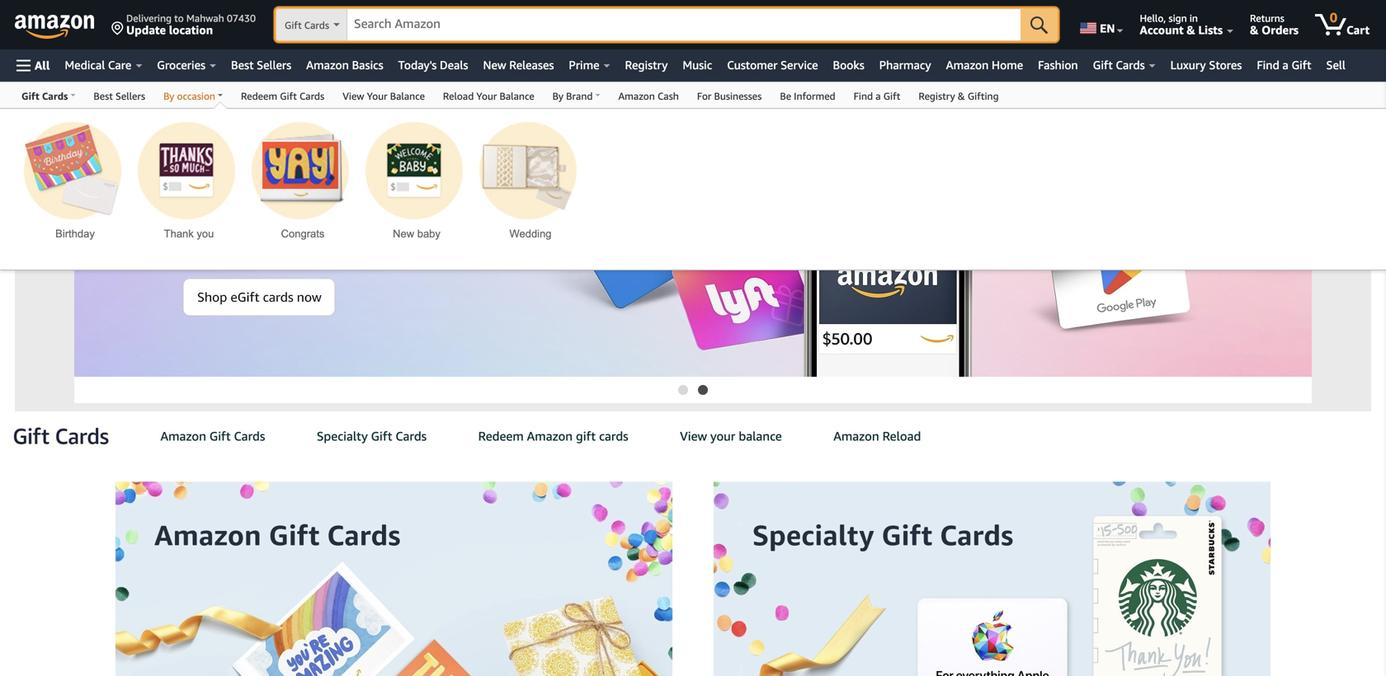Task type: describe. For each thing, give the bounding box(es) containing it.
1 vertical spatial reload
[[883, 429, 921, 444]]

registry link
[[618, 54, 675, 77]]

prime link
[[562, 54, 618, 77]]

birthday image
[[22, 121, 121, 220]]

view your balance
[[343, 90, 425, 102]]

by brand link
[[544, 83, 610, 108]]

1 vertical spatial find
[[854, 90, 873, 102]]

new releases link
[[476, 54, 562, 77]]

amazon basics
[[306, 58, 384, 72]]

customer service
[[727, 58, 818, 72]]

new for new releases
[[483, 58, 506, 72]]

cash
[[658, 90, 679, 102]]

mahwah
[[186, 12, 224, 24]]

delivering
[[126, 12, 172, 24]]

0 vertical spatial a
[[1283, 58, 1289, 72]]

redeem gift cards link
[[232, 83, 334, 108]]

fashion link
[[1031, 54, 1086, 77]]

& for account
[[1187, 23, 1196, 37]]

specialty gift cards image
[[693, 461, 1312, 677]]

view your balance
[[680, 429, 782, 444]]

0 horizontal spatial find a gift
[[854, 90, 901, 102]]

1 horizontal spatial find a gift link
[[1250, 54, 1319, 77]]

en link
[[1071, 4, 1131, 45]]

amazon gift cards link
[[161, 412, 265, 461]]

1 horizontal spatial best
[[231, 58, 254, 72]]

groceries link
[[150, 54, 224, 77]]

view your balance link
[[334, 83, 434, 108]]

deals
[[440, 58, 468, 72]]

amazon for amazon reload
[[834, 429, 880, 444]]

specialty gift cards
[[317, 429, 427, 444]]

wedding
[[510, 228, 552, 240]]

sign
[[1169, 12, 1187, 24]]

returns & orders
[[1251, 12, 1299, 37]]

amazon cash
[[619, 90, 679, 102]]

0
[[1330, 9, 1338, 25]]

new for new baby
[[393, 228, 414, 240]]

& for registry
[[958, 90, 965, 102]]

luxury stores link
[[1164, 54, 1250, 77]]

be informed
[[780, 90, 836, 102]]

birthday
[[55, 228, 95, 240]]

en
[[1100, 21, 1116, 35]]

specialty gift cards link
[[317, 412, 427, 461]]

by for by occasion
[[163, 90, 175, 102]]

wedding link
[[478, 121, 584, 257]]

by brand
[[553, 90, 593, 102]]

redeem gift cards
[[241, 90, 325, 102]]

redeem amazon gift cards
[[478, 429, 629, 444]]

groceries
[[157, 58, 206, 72]]

service
[[781, 58, 818, 72]]

view for view your balance
[[680, 429, 707, 444]]

0 horizontal spatial best
[[94, 90, 113, 102]]

1 vertical spatial best sellers
[[94, 90, 145, 102]]

your for reload
[[477, 90, 497, 102]]

cards
[[599, 429, 629, 444]]

basics
[[352, 58, 384, 72]]

new baby
[[393, 228, 441, 240]]

for businesses link
[[688, 83, 771, 108]]

0 horizontal spatial a
[[876, 90, 881, 102]]

stores
[[1209, 58, 1242, 72]]

pharmacy link
[[872, 54, 939, 77]]

customer service link
[[720, 54, 826, 77]]

thank you
[[164, 228, 214, 240]]

hello,
[[1140, 12, 1166, 24]]

fashion
[[1038, 58, 1079, 72]]

to
[[174, 12, 184, 24]]

cart
[[1347, 23, 1370, 37]]

balance for reload your balance
[[500, 90, 535, 102]]

books
[[833, 58, 865, 72]]

07430
[[227, 12, 256, 24]]

care
[[108, 58, 131, 72]]

today's deals
[[398, 58, 468, 72]]

pharmacy
[[880, 58, 932, 72]]

redeem amazon gift cards link
[[478, 412, 629, 461]]

balance for view your balance
[[390, 90, 425, 102]]

1 vertical spatial find a gift link
[[845, 83, 910, 108]]

by for by brand
[[553, 90, 564, 102]]

informed
[[794, 90, 836, 102]]

amazon home link
[[939, 54, 1031, 77]]

businesses
[[714, 90, 762, 102]]

occasion
[[177, 90, 215, 102]]

today's
[[398, 58, 437, 72]]

gifting
[[968, 90, 999, 102]]

redeem for redeem gift cards
[[241, 90, 277, 102]]

congrats link
[[250, 121, 356, 257]]

amazon reload link
[[834, 412, 921, 461]]

0 vertical spatial sellers
[[257, 58, 291, 72]]

view for view your balance
[[343, 90, 364, 102]]

by occasion
[[163, 90, 215, 102]]

gift cards image
[[7, 426, 109, 451]]

congrats image
[[250, 121, 349, 220]]



Task type: locate. For each thing, give the bounding box(es) containing it.
redeem for redeem amazon gift cards
[[478, 429, 524, 444]]

view left your
[[680, 429, 707, 444]]

your
[[711, 429, 736, 444]]

account
[[1140, 23, 1184, 37]]

amazon gift cards image
[[74, 461, 693, 677]]

your inside the reload your balance link
[[477, 90, 497, 102]]

1 vertical spatial redeem
[[478, 429, 524, 444]]

sell
[[1327, 58, 1346, 72]]

sellers down care
[[116, 90, 145, 102]]

best sellers link
[[224, 54, 299, 77], [85, 83, 154, 108]]

hello, sign in
[[1140, 12, 1198, 24]]

wedding image
[[478, 121, 577, 220]]

gift cards inside search box
[[285, 19, 329, 31]]

0 horizontal spatial your
[[367, 90, 388, 102]]

1 vertical spatial view
[[680, 429, 707, 444]]

1 vertical spatial registry
[[919, 90, 956, 102]]

0 vertical spatial view
[[343, 90, 364, 102]]

0 horizontal spatial best sellers link
[[85, 83, 154, 108]]

1 horizontal spatial gift cards
[[285, 19, 329, 31]]

orders
[[1262, 23, 1299, 37]]

none submit inside gift cards search box
[[1021, 8, 1058, 41]]

1 horizontal spatial balance
[[500, 90, 535, 102]]

your
[[367, 90, 388, 102], [477, 90, 497, 102]]

location
[[169, 23, 213, 37]]

2 balance from the left
[[500, 90, 535, 102]]

1 horizontal spatial find a gift
[[1257, 58, 1312, 72]]

gift
[[576, 429, 596, 444]]

0 horizontal spatial sellers
[[116, 90, 145, 102]]

& left 'gifting' on the top
[[958, 90, 965, 102]]

new baby image
[[364, 121, 463, 220]]

1 vertical spatial a
[[876, 90, 881, 102]]

1 vertical spatial gift cards
[[1093, 58, 1145, 72]]

medical
[[65, 58, 105, 72]]

& left orders
[[1251, 23, 1259, 37]]

&
[[1187, 23, 1196, 37], [1251, 23, 1259, 37], [958, 90, 965, 102]]

1 horizontal spatial reload
[[883, 429, 921, 444]]

2 horizontal spatial &
[[1251, 23, 1259, 37]]

0 horizontal spatial &
[[958, 90, 965, 102]]

1 horizontal spatial best sellers link
[[224, 54, 299, 77]]

1 horizontal spatial new
[[483, 58, 506, 72]]

find a gift link down pharmacy link at the right top
[[845, 83, 910, 108]]

0 horizontal spatial reload
[[443, 90, 474, 102]]

amazon basics link
[[299, 54, 391, 77]]

your down basics
[[367, 90, 388, 102]]

medical care link
[[57, 54, 150, 77]]

0 vertical spatial gift cards
[[285, 19, 329, 31]]

amazon for amazon home
[[946, 58, 989, 72]]

sell link
[[1319, 54, 1354, 77]]

be
[[780, 90, 792, 102]]

2 vertical spatial gift cards
[[21, 90, 68, 102]]

releases
[[510, 58, 554, 72]]

new left baby
[[393, 228, 414, 240]]

best sellers
[[231, 58, 291, 72], [94, 90, 145, 102]]

cards
[[304, 19, 329, 31], [1116, 58, 1145, 72], [42, 90, 68, 102], [300, 90, 325, 102], [234, 429, 265, 444], [396, 429, 427, 444]]

0 horizontal spatial best sellers
[[94, 90, 145, 102]]

0 horizontal spatial balance
[[390, 90, 425, 102]]

1 by from the left
[[163, 90, 175, 102]]

best sellers link down care
[[85, 83, 154, 108]]

best sellers link up redeem gift cards link
[[224, 54, 299, 77]]

best sellers up redeem gift cards link
[[231, 58, 291, 72]]

1 vertical spatial gift cards link
[[12, 83, 85, 108]]

1 your from the left
[[367, 90, 388, 102]]

a down orders
[[1283, 58, 1289, 72]]

find down orders
[[1257, 58, 1280, 72]]

reload your balance
[[443, 90, 535, 102]]

hundreds of brands, endless possibilities image
[[74, 130, 1312, 377]]

1 vertical spatial best
[[94, 90, 113, 102]]

reload inside "navigation" "navigation"
[[443, 90, 474, 102]]

0 vertical spatial best
[[231, 58, 254, 72]]

by occasion link
[[154, 83, 232, 108]]

1 vertical spatial find a gift
[[854, 90, 901, 102]]

find
[[1257, 58, 1280, 72], [854, 90, 873, 102]]

your for view
[[367, 90, 388, 102]]

1 horizontal spatial your
[[477, 90, 497, 102]]

1 horizontal spatial gift cards link
[[1086, 54, 1164, 77]]

0 vertical spatial find
[[1257, 58, 1280, 72]]

amazon gift cards
[[161, 429, 265, 444]]

gift cards link down en at the top of the page
[[1086, 54, 1164, 77]]

congrats
[[281, 228, 325, 240]]

gift cards down en at the top of the page
[[1093, 58, 1145, 72]]

balance down new releases link
[[500, 90, 535, 102]]

cards inside search box
[[304, 19, 329, 31]]

0 vertical spatial gift cards link
[[1086, 54, 1164, 77]]

2 horizontal spatial gift cards
[[1093, 58, 1145, 72]]

balance inside the reload your balance link
[[500, 90, 535, 102]]

navigation navigation
[[0, 0, 1387, 278]]

amazon for amazon basics
[[306, 58, 349, 72]]

a down pharmacy link at the right top
[[876, 90, 881, 102]]

0 vertical spatial reload
[[443, 90, 474, 102]]

birthday link
[[22, 121, 128, 257]]

Gift Cards search field
[[276, 8, 1058, 43]]

1 vertical spatial new
[[393, 228, 414, 240]]

view down amazon basics link
[[343, 90, 364, 102]]

luxury
[[1171, 58, 1206, 72]]

registry
[[625, 58, 668, 72], [919, 90, 956, 102]]

by left occasion
[[163, 90, 175, 102]]

0 vertical spatial find a gift
[[1257, 58, 1312, 72]]

be informed link
[[771, 83, 845, 108]]

in
[[1190, 12, 1198, 24]]

home
[[992, 58, 1024, 72]]

new releases
[[483, 58, 554, 72]]

reload your balance link
[[434, 83, 544, 108]]

registry & gifting link
[[910, 83, 1008, 108]]

view inside "navigation" "navigation"
[[343, 90, 364, 102]]

redeem inside "navigation" "navigation"
[[241, 90, 277, 102]]

gift cards link down all
[[12, 83, 85, 108]]

1 horizontal spatial by
[[553, 90, 564, 102]]

registry for registry
[[625, 58, 668, 72]]

medical care
[[65, 58, 131, 72]]

your down new releases link
[[477, 90, 497, 102]]

gift cards up amazon basics
[[285, 19, 329, 31]]

reload
[[443, 90, 474, 102], [883, 429, 921, 444]]

0 vertical spatial best sellers link
[[224, 54, 299, 77]]

all button
[[9, 50, 57, 82]]

1 horizontal spatial &
[[1187, 23, 1196, 37]]

1 horizontal spatial best sellers
[[231, 58, 291, 72]]

& for returns
[[1251, 23, 1259, 37]]

baby
[[417, 228, 441, 240]]

account & lists
[[1140, 23, 1223, 37]]

0 horizontal spatial find
[[854, 90, 873, 102]]

music
[[683, 58, 712, 72]]

1 horizontal spatial redeem
[[478, 429, 524, 444]]

1 vertical spatial sellers
[[116, 90, 145, 102]]

& inside 'returns & orders'
[[1251, 23, 1259, 37]]

sellers
[[257, 58, 291, 72], [116, 90, 145, 102]]

1 horizontal spatial registry
[[919, 90, 956, 102]]

1 horizontal spatial sellers
[[257, 58, 291, 72]]

find a gift
[[1257, 58, 1312, 72], [854, 90, 901, 102]]

find a gift down pharmacy link at the right top
[[854, 90, 901, 102]]

specialty
[[317, 429, 368, 444]]

find down books link
[[854, 90, 873, 102]]

None submit
[[1021, 8, 1058, 41]]

0 horizontal spatial by
[[163, 90, 175, 102]]

prime
[[569, 58, 600, 72]]

0 horizontal spatial redeem
[[241, 90, 277, 102]]

a
[[1283, 58, 1289, 72], [876, 90, 881, 102]]

1 vertical spatial best sellers link
[[85, 83, 154, 108]]

balance
[[739, 429, 782, 444]]

new up the reload your balance link
[[483, 58, 506, 72]]

find a gift link down orders
[[1250, 54, 1319, 77]]

thank you link
[[136, 121, 242, 257]]

update
[[126, 23, 166, 37]]

balance
[[390, 90, 425, 102], [500, 90, 535, 102]]

you
[[197, 228, 214, 240]]

0 horizontal spatial view
[[343, 90, 364, 102]]

0 vertical spatial registry
[[625, 58, 668, 72]]

sellers up redeem gift cards link
[[257, 58, 291, 72]]

thank
[[164, 228, 194, 240]]

0 horizontal spatial gift cards
[[21, 90, 68, 102]]

best down medical care "link"
[[94, 90, 113, 102]]

best down 07430
[[231, 58, 254, 72]]

gift cards down all
[[21, 90, 68, 102]]

customer
[[727, 58, 778, 72]]

balance inside view your balance link
[[390, 90, 425, 102]]

your inside view your balance link
[[367, 90, 388, 102]]

registry & gifting
[[919, 90, 999, 102]]

amazon for amazon gift cards
[[161, 429, 206, 444]]

new baby link
[[364, 121, 470, 257]]

0 horizontal spatial gift cards link
[[12, 83, 85, 108]]

lists
[[1199, 23, 1223, 37]]

today's deals link
[[391, 54, 476, 77]]

best sellers down care
[[94, 90, 145, 102]]

0 horizontal spatial registry
[[625, 58, 668, 72]]

0 vertical spatial redeem
[[241, 90, 277, 102]]

registry up amazon cash link
[[625, 58, 668, 72]]

registry for registry & gifting
[[919, 90, 956, 102]]

for
[[697, 90, 712, 102]]

delivering to mahwah 07430 update location
[[126, 12, 256, 37]]

by left brand
[[553, 90, 564, 102]]

Search Amazon text field
[[348, 9, 1021, 40]]

amazon for amazon cash
[[619, 90, 655, 102]]

0 vertical spatial new
[[483, 58, 506, 72]]

2 your from the left
[[477, 90, 497, 102]]

0 vertical spatial best sellers
[[231, 58, 291, 72]]

amazon
[[306, 58, 349, 72], [946, 58, 989, 72], [619, 90, 655, 102], [161, 429, 206, 444], [527, 429, 573, 444], [834, 429, 880, 444]]

music link
[[675, 54, 720, 77]]

all
[[35, 59, 50, 72]]

gift inside search box
[[285, 19, 302, 31]]

thank you image
[[136, 121, 235, 220]]

find a gift down orders
[[1257, 58, 1312, 72]]

1 balance from the left
[[390, 90, 425, 102]]

2 by from the left
[[553, 90, 564, 102]]

1 horizontal spatial a
[[1283, 58, 1289, 72]]

amazon image
[[15, 15, 95, 40]]

amazon cash link
[[610, 83, 688, 108]]

brand
[[566, 90, 593, 102]]

& left lists
[[1187, 23, 1196, 37]]

0 vertical spatial find a gift link
[[1250, 54, 1319, 77]]

0 horizontal spatial new
[[393, 228, 414, 240]]

amazon home
[[946, 58, 1024, 72]]

for businesses
[[697, 90, 762, 102]]

balance down today's at left
[[390, 90, 425, 102]]

1 horizontal spatial view
[[680, 429, 707, 444]]

1 horizontal spatial find
[[1257, 58, 1280, 72]]

books link
[[826, 54, 872, 77]]

registry down pharmacy link at the right top
[[919, 90, 956, 102]]

gift cards
[[285, 19, 329, 31], [1093, 58, 1145, 72], [21, 90, 68, 102]]

amazon reload
[[834, 429, 921, 444]]

0 horizontal spatial find a gift link
[[845, 83, 910, 108]]



Task type: vqa. For each thing, say whether or not it's contained in the screenshot.
3 Stars & Up element
no



